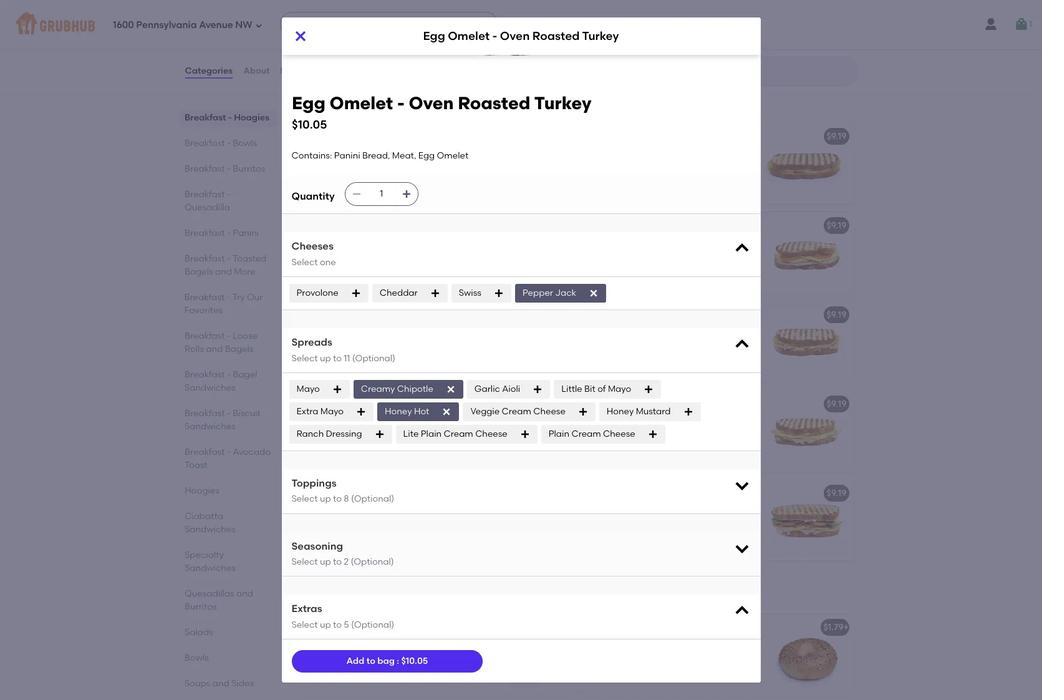 Task type: locate. For each thing, give the bounding box(es) containing it.
sandwiches up breakfast - biscuit sandwiches
[[184, 383, 235, 393]]

bagels inside breakfast - loose rolls and bagels
[[225, 344, 253, 354]]

tomato, inside contains: cheddar, panini bread, veggie cream cheese, meat, tomato, spinach, applewood smoked bacon, egg omelet
[[310, 531, 345, 541]]

honey for honey mustard
[[607, 406, 634, 417]]

bacon, up 2
[[347, 543, 377, 554]]

1 horizontal spatial spinach,
[[590, 531, 627, 541]]

0 horizontal spatial honey
[[385, 406, 412, 417]]

0 horizontal spatial cheese
[[476, 428, 508, 439]]

cream up jalapenos,
[[572, 428, 601, 439]]

egg
[[405, 15, 421, 25], [423, 29, 445, 43], [292, 92, 325, 114], [419, 150, 435, 161], [379, 161, 395, 172], [310, 220, 327, 231], [590, 220, 607, 231], [437, 238, 454, 248], [310, 309, 327, 320], [590, 309, 607, 320], [437, 327, 454, 337], [691, 327, 707, 337], [310, 398, 327, 409], [590, 398, 607, 409], [406, 441, 422, 452], [639, 441, 656, 452], [310, 488, 327, 498], [590, 488, 607, 498], [379, 543, 395, 554], [590, 543, 606, 554]]

bowls inside bowls tab
[[184, 653, 209, 663]]

omelet inside contains: cheddar, panini bread, veggie cream cheese, meat, tomato, spinach, applewood smoked bacon, egg omelet
[[397, 543, 429, 554]]

0 horizontal spatial breakfast - toasted bagels and more
[[184, 253, 266, 277]]

0 vertical spatial breakfast - panini
[[302, 95, 420, 110]]

0 horizontal spatial breakfast - panini
[[184, 228, 259, 238]]

sides
[[231, 678, 254, 689]]

sandwiches down the ciabatta
[[184, 524, 235, 535]]

bacon, down chipotle,
[[347, 441, 377, 452]]

seasoning
[[292, 540, 343, 552]]

3 up from the top
[[320, 557, 331, 567]]

burritos down quesadillas
[[184, 602, 217, 612]]

$9.19 for egg omelet - oven roasted turkey
[[548, 309, 568, 320]]

breakfast - panini inside tab
[[184, 228, 259, 238]]

bacon, down egg omelet - spicy bacon
[[677, 429, 707, 439]]

jack, inside contains: pepper jack, panini bread, applewood smoked bacon, jalapenos, egg omelet
[[665, 416, 689, 427]]

1 horizontal spatial style
[[668, 488, 689, 498]]

southwest
[[369, 398, 413, 409]]

1 jack, from the left
[[386, 416, 409, 427]]

contains: panini bread, applewood smoked bacon, egg omelet
[[310, 148, 460, 172]]

egg omelet - applewood smoked bacon image
[[481, 123, 575, 204]]

0 vertical spatial more
[[234, 266, 255, 277]]

(optional) for toppings
[[351, 494, 394, 504]]

0 vertical spatial bowls
[[233, 138, 257, 149]]

burritos
[[233, 163, 265, 174], [184, 602, 217, 612]]

breakfast for breakfast - burritos tab
[[184, 163, 225, 174]]

applewood down cheese,
[[386, 531, 435, 541]]

1 vertical spatial veggie
[[310, 518, 340, 529]]

cream down cheddar,
[[342, 518, 371, 529]]

up for toppings
[[320, 494, 331, 504]]

mayo up ranch dressing
[[321, 406, 344, 417]]

contains: inside contains: fresh salsa, egg omelet, tortilla, oven roasted turkey
[[310, 15, 351, 25]]

contains: inside contains: panini bread, egg omelet, sausage patty
[[590, 327, 631, 337]]

applewood down dressing,
[[629, 531, 678, 541]]

2 sandwiches from the top
[[184, 421, 235, 432]]

veggie cream cheese
[[471, 406, 566, 417]]

breakfast up "rolls" at the left
[[184, 331, 225, 341]]

breakfast down 'breakfast - bowls'
[[184, 163, 225, 174]]

plain for plain cream cheese
[[549, 428, 570, 439]]

to inside toppings select up to 8 (optional)
[[333, 494, 342, 504]]

up left the 5
[[320, 620, 331, 630]]

$10.05 down "reviews" button
[[292, 117, 327, 131]]

0 horizontal spatial burritos
[[184, 602, 217, 612]]

plain down 'little'
[[549, 428, 570, 439]]

contains: inside contains: panini bread, applewood smoked bacon, egg omelet
[[310, 148, 351, 159]]

breakfast inside the breakfast - try our favorites
[[184, 292, 225, 303]]

mayo up extra
[[297, 384, 320, 394]]

chipotle up hot
[[397, 384, 434, 394]]

meat, down provolone, in the right bottom of the page
[[660, 518, 684, 529]]

panini up breakfast - toasted bagels and more tab
[[233, 228, 259, 238]]

0 vertical spatial bagel
[[233, 369, 257, 380]]

2 vertical spatial ranch
[[590, 518, 617, 529]]

breakfast for breakfast - bagel sandwiches tab
[[184, 369, 225, 380]]

0 vertical spatial toasted
[[233, 253, 266, 264]]

spinach, down dressing,
[[590, 531, 627, 541]]

plain
[[421, 428, 442, 439], [549, 428, 570, 439], [310, 622, 332, 632]]

provolone,
[[633, 505, 677, 516]]

0 vertical spatial creamy
[[361, 384, 395, 394]]

patty up contains: panini bread, egg omelet, sausage patty
[[688, 309, 711, 320]]

breakfast up the extras select up to 5 (optional)
[[302, 586, 366, 601]]

$10.05 right the :
[[401, 656, 428, 666]]

1 sandwiches from the top
[[184, 383, 235, 393]]

4 up from the top
[[320, 620, 331, 630]]

contains:
[[310, 15, 351, 25], [310, 148, 351, 159], [292, 150, 332, 161], [310, 238, 351, 248], [310, 327, 351, 337], [590, 327, 631, 337], [310, 416, 351, 427], [590, 416, 631, 427], [310, 505, 351, 516], [590, 505, 631, 516]]

hoagies tab
[[184, 484, 272, 497]]

bagels inside breakfast - toasted bagels and more
[[184, 266, 213, 277]]

0 horizontal spatial plain
[[310, 622, 332, 632]]

0 horizontal spatial pepper
[[353, 416, 384, 427]]

salsa, down lite
[[379, 441, 404, 452]]

0 horizontal spatial veggie
[[310, 518, 340, 529]]

salsa, right the fresh in the left of the page
[[378, 15, 403, 25]]

and
[[215, 266, 232, 277], [206, 344, 223, 354], [475, 488, 492, 498], [721, 488, 737, 498], [482, 586, 507, 601], [236, 588, 253, 599], [212, 678, 229, 689]]

to left bag
[[367, 656, 376, 666]]

0 horizontal spatial cali
[[369, 488, 386, 498]]

svg image
[[1015, 17, 1030, 32], [289, 19, 299, 29], [255, 22, 262, 29], [352, 189, 362, 199], [351, 288, 361, 298], [589, 288, 599, 298], [332, 384, 342, 394], [446, 384, 456, 394], [644, 384, 654, 394], [356, 407, 366, 417], [684, 407, 694, 417], [375, 429, 385, 439], [648, 429, 658, 439]]

smoked inside contains: panini bread, applewood smoked bacon, egg omelet
[[310, 161, 345, 172]]

and inside breakfast - loose rolls and bagels
[[206, 344, 223, 354]]

honey for honey hot
[[385, 406, 412, 417]]

breakfast for breakfast - biscuit sandwiches tab
[[184, 408, 225, 419]]

omelet, for contains: fresh salsa, egg omelet, tortilla, oven roasted turkey
[[424, 15, 457, 25]]

2 horizontal spatial bagels
[[434, 586, 478, 601]]

0 vertical spatial contains: panini bread, meat, egg omelet
[[292, 150, 469, 161]]

breakfast inside breakfast - avocado toast
[[184, 447, 225, 457]]

bacon, inside contains: pepper jack, panini bread, applewood smoked bacon, jalapenos, egg omelet
[[677, 429, 707, 439]]

svg image for creamy chipotle
[[446, 384, 456, 394]]

2 select from the top
[[292, 353, 318, 363]]

5 select from the top
[[292, 620, 318, 630]]

breakfast for breakfast - toasted bagels and more tab
[[184, 253, 225, 264]]

2 horizontal spatial pepper
[[633, 416, 663, 427]]

- inside breakfast - biscuit sandwiches
[[227, 408, 231, 419]]

breakfast up quesadilla
[[184, 189, 225, 200]]

omelet, inside contains: fresh salsa, egg omelet, tortilla, oven roasted turkey
[[424, 15, 457, 25]]

breakfast - toasted bagels and more
[[184, 253, 266, 277], [302, 586, 544, 601]]

breakfast up 'breakfast - bowls'
[[184, 112, 226, 123]]

1 vertical spatial burritos
[[184, 602, 217, 612]]

style up provolone, in the right bottom of the page
[[668, 488, 689, 498]]

plain bagel image
[[481, 614, 575, 695]]

1600 pennsylvania avenue nw
[[113, 19, 252, 30]]

0 horizontal spatial jack,
[[386, 416, 409, 427]]

- inside the breakfast - try our favorites
[[227, 292, 231, 303]]

spinach, inside contains: provolone, panini bread, ranch dressing, meat, tomato, spinach, applewood smoked bacon, egg omelet
[[590, 531, 627, 541]]

1 horizontal spatial breakfast - toasted bagels and more
[[302, 586, 544, 601]]

to left 8
[[333, 494, 342, 504]]

to for seasoning
[[333, 557, 342, 567]]

honey
[[648, 220, 676, 231], [385, 406, 412, 417], [607, 406, 634, 417]]

cali up cheddar,
[[369, 488, 386, 498]]

1 horizontal spatial veggie
[[471, 406, 500, 417]]

1 vertical spatial hoagies
[[184, 485, 219, 496]]

creamy up the southwest
[[361, 384, 395, 394]]

panini inside contains: pepper jack, panini bread, applewood smoked bacon, jalapenos, egg omelet
[[691, 416, 717, 427]]

select inside spreads select up to 11 (optional)
[[292, 353, 318, 363]]

(optional) inside the extras select up to 5 (optional)
[[351, 620, 395, 630]]

select down spreads
[[292, 353, 318, 363]]

cream
[[502, 406, 532, 417], [444, 428, 473, 439], [572, 428, 601, 439], [342, 518, 371, 529]]

$9.19 for egg omelet - spicy bacon
[[827, 398, 847, 409]]

contains: panini bread, meat, egg omelet up input item quantity number field
[[292, 150, 469, 161]]

svg image for extra mayo
[[356, 407, 366, 417]]

panini right mustard
[[691, 416, 717, 427]]

meat, up cheddar
[[411, 238, 435, 248]]

cheese down 'little'
[[534, 406, 566, 417]]

0 vertical spatial breakfast - toasted bagels and more
[[184, 253, 266, 277]]

0 vertical spatial tomato,
[[686, 518, 721, 529]]

breakfast inside breakfast - biscuit sandwiches
[[184, 408, 225, 419]]

0 vertical spatial sausage
[[648, 309, 686, 320]]

contains: for egg
[[310, 148, 351, 159]]

panini inside contains: pepper jack, panini bread, creamy chipotle, applewood smoked bacon, salsa, egg omelet
[[411, 416, 437, 427]]

select
[[292, 257, 318, 268], [292, 353, 318, 363], [292, 494, 318, 504], [292, 557, 318, 567], [292, 620, 318, 630]]

ranch dressing
[[297, 428, 362, 439]]

sausage up contains: panini bread, egg omelet, sausage patty
[[648, 309, 686, 320]]

bagel
[[233, 369, 257, 380], [334, 622, 359, 632]]

panini right spreads
[[353, 327, 379, 337]]

cheese
[[534, 406, 566, 417], [476, 428, 508, 439], [603, 428, 636, 439]]

cali
[[369, 488, 386, 498], [648, 488, 666, 498]]

select for cheeses
[[292, 257, 318, 268]]

select inside cheeses select one
[[292, 257, 318, 268]]

mayo right of
[[608, 384, 632, 394]]

cheese,
[[373, 518, 408, 529]]

egg omelet - spicy bacon image
[[761, 390, 855, 471]]

1 spinach, from the left
[[347, 531, 384, 541]]

select inside toppings select up to 8 (optional)
[[292, 494, 318, 504]]

breakfast - burritos
[[184, 163, 265, 174]]

1 horizontal spatial burritos
[[233, 163, 265, 174]]

applewood down egg omelet - oven roasted turkey $10.05
[[411, 148, 460, 159]]

egg omelet - ham image
[[481, 212, 575, 293]]

2 up from the top
[[320, 494, 331, 504]]

salsa, inside contains: pepper jack, panini bread, creamy chipotle, applewood smoked bacon, salsa, egg omelet
[[379, 441, 404, 452]]

1 horizontal spatial bagels
[[225, 344, 253, 354]]

1 horizontal spatial cheese
[[534, 406, 566, 417]]

(optional) for seasoning
[[351, 557, 394, 567]]

up down spreads
[[320, 353, 331, 363]]

bag
[[378, 656, 395, 666]]

1 vertical spatial egg omelet - oven roasted turkey
[[310, 309, 459, 320]]

bowls
[[233, 138, 257, 149], [184, 653, 209, 663]]

plain down extras
[[310, 622, 332, 632]]

panini down egg omelet - cali style cheesy turkey and bacon
[[395, 505, 421, 516]]

breakfast for breakfast - try our favorites tab
[[184, 292, 225, 303]]

about button
[[243, 49, 271, 94]]

select inside the seasoning select up to 2 (optional)
[[292, 557, 318, 567]]

2 horizontal spatial plain
[[549, 428, 570, 439]]

3 select from the top
[[292, 494, 318, 504]]

burritos for quesadillas and burritos
[[184, 602, 217, 612]]

1 style from the left
[[388, 488, 409, 498]]

bagel down breakfast - loose rolls and bagels tab
[[233, 369, 257, 380]]

2 style from the left
[[668, 488, 689, 498]]

pepper down egg omelet - spicy bacon
[[633, 416, 663, 427]]

0 horizontal spatial creamy
[[310, 429, 345, 439]]

jack, for bacon,
[[665, 416, 689, 427]]

breakfast up favorites
[[184, 292, 225, 303]]

applewood inside contains: panini bread, applewood smoked bacon, egg omelet
[[411, 148, 460, 159]]

bacon, up input item quantity number field
[[347, 161, 377, 172]]

smoked inside contains: pepper jack, panini bread, creamy chipotle, applewood smoked bacon, salsa, egg omelet
[[310, 441, 345, 452]]

8
[[344, 494, 349, 504]]

breakfast inside breakfast - toasted bagels and more
[[184, 253, 225, 264]]

1 horizontal spatial honey
[[607, 406, 634, 417]]

5
[[344, 620, 349, 630]]

(optional)
[[352, 353, 396, 363], [351, 494, 394, 504], [351, 557, 394, 567], [351, 620, 395, 630]]

0 horizontal spatial bowls
[[184, 653, 209, 663]]

to
[[333, 353, 342, 363], [333, 494, 342, 504], [333, 557, 342, 567], [333, 620, 342, 630], [367, 656, 376, 666]]

2 vertical spatial bagels
[[434, 586, 478, 601]]

1 horizontal spatial ranch
[[590, 518, 617, 529]]

breakfast - bowls
[[184, 138, 257, 149]]

- inside breakfast - bagel sandwiches
[[227, 369, 231, 380]]

creamy
[[361, 384, 395, 394], [310, 429, 345, 439]]

1 vertical spatial ranch
[[769, 488, 797, 498]]

- inside breakfast - loose rolls and bagels
[[227, 331, 231, 341]]

breakfast - hoagies tab
[[184, 111, 272, 124]]

1 horizontal spatial omelet,
[[709, 327, 743, 337]]

jalapenos,
[[590, 441, 637, 452]]

cheese up jalapenos,
[[603, 428, 636, 439]]

contains: for chipotle,
[[310, 416, 351, 427]]

jack, down spicy
[[665, 416, 689, 427]]

panini down egg omelet - cali style turkey and bacon ranch
[[679, 505, 705, 516]]

4 select from the top
[[292, 557, 318, 567]]

breakfast - quesadilla
[[184, 189, 231, 213]]

0 horizontal spatial omelet,
[[424, 15, 457, 25]]

1 horizontal spatial toasted
[[378, 586, 430, 601]]

1 horizontal spatial tomato,
[[686, 518, 721, 529]]

cali for cheesy
[[369, 488, 386, 498]]

1 cali from the left
[[369, 488, 386, 498]]

contains: inside contains: provolone, panini bread, ranch dressing, meat, tomato, spinach, applewood smoked bacon, egg omelet
[[590, 505, 631, 516]]

meat, up input item quantity number field
[[392, 150, 417, 161]]

svg image for provolone
[[351, 288, 361, 298]]

up inside the extras select up to 5 (optional)
[[320, 620, 331, 630]]

egg omelet - sausage patty image
[[761, 301, 855, 382]]

veggie down garlic
[[471, 406, 500, 417]]

about
[[243, 65, 270, 76]]

pepper for egg omelet - spicy bacon
[[633, 416, 663, 427]]

svg image for pepper jack
[[589, 288, 599, 298]]

extras select up to 5 (optional)
[[292, 603, 395, 630]]

egg omelet - spicy turkey & egg image
[[481, 0, 575, 70]]

panini up contains: panini bread, applewood smoked bacon, egg omelet
[[378, 95, 420, 110]]

2
[[344, 557, 349, 567]]

1 vertical spatial creamy
[[310, 429, 345, 439]]

up down seasoning
[[320, 557, 331, 567]]

burritos for breakfast - burritos
[[233, 163, 265, 174]]

to left 11
[[333, 353, 342, 363]]

1 select from the top
[[292, 257, 318, 268]]

toppings
[[292, 477, 337, 489]]

panini inside tab
[[233, 228, 259, 238]]

select for extras
[[292, 620, 318, 630]]

pepper left jack
[[523, 288, 553, 298]]

bread, inside contains: panini bread, egg omelet, sausage patty
[[661, 327, 689, 337]]

1 horizontal spatial jack,
[[665, 416, 689, 427]]

svg image
[[293, 29, 308, 44], [402, 189, 412, 199], [733, 240, 751, 257], [430, 288, 440, 298], [494, 288, 504, 298], [733, 336, 751, 353], [533, 384, 543, 394], [442, 407, 452, 417], [578, 407, 588, 417], [520, 429, 530, 439], [733, 477, 751, 494], [733, 540, 751, 557], [733, 602, 751, 620]]

select down extras
[[292, 620, 318, 630]]

breakfast - bagel sandwiches tab
[[184, 368, 272, 394]]

oven inside contains: fresh salsa, egg omelet, tortilla, oven roasted turkey
[[343, 28, 366, 38]]

to inside the seasoning select up to 2 (optional)
[[333, 557, 342, 567]]

0 horizontal spatial ranch
[[297, 428, 324, 439]]

magnifying glass icon image
[[648, 64, 663, 79]]

Input item quantity number field
[[368, 183, 395, 205]]

cheese for plain cream cheese
[[603, 428, 636, 439]]

salads tab
[[184, 626, 272, 639]]

cheeses
[[292, 240, 334, 252]]

breakfast down the 'breakfast - panini' tab
[[184, 253, 225, 264]]

select down toppings on the bottom of the page
[[292, 494, 318, 504]]

panini up input item quantity number field
[[353, 148, 379, 159]]

1 vertical spatial salsa,
[[379, 441, 404, 452]]

cheese down veggie cream cheese
[[476, 428, 508, 439]]

svg image for ranch dressing
[[375, 429, 385, 439]]

jack, inside contains: pepper jack, panini bread, creamy chipotle, applewood smoked bacon, salsa, egg omelet
[[386, 416, 409, 427]]

2 cali from the left
[[648, 488, 666, 498]]

svg image for 1600 pennsylvania avenue nw
[[255, 22, 262, 29]]

0 vertical spatial chipotle
[[397, 384, 434, 394]]

contains: for meat,
[[590, 505, 631, 516]]

omelet inside egg omelet - oven roasted turkey $10.05
[[330, 92, 393, 114]]

applewood up jalapenos,
[[590, 429, 639, 439]]

breakfast - loose rolls and bagels tab
[[184, 329, 272, 356]]

2 horizontal spatial ranch
[[769, 488, 797, 498]]

2 spinach, from the left
[[590, 531, 627, 541]]

veggie up seasoning
[[310, 518, 340, 529]]

spicy
[[648, 398, 672, 409]]

0 vertical spatial salsa,
[[378, 15, 403, 25]]

2 vertical spatial contains: panini bread, meat, egg omelet
[[310, 327, 454, 350]]

1 vertical spatial bagels
[[225, 344, 253, 354]]

3 sandwiches from the top
[[184, 524, 235, 535]]

1 horizontal spatial bowls
[[233, 138, 257, 149]]

0 vertical spatial $10.05
[[292, 117, 327, 131]]

- inside egg omelet - oven roasted turkey $10.05
[[397, 92, 404, 114]]

up for seasoning
[[320, 557, 331, 567]]

0 vertical spatial omelet,
[[424, 15, 457, 25]]

up inside the seasoning select up to 2 (optional)
[[320, 557, 331, 567]]

2 horizontal spatial cheese
[[603, 428, 636, 439]]

hoagies up breakfast - bowls tab
[[234, 112, 269, 123]]

1 vertical spatial $10.05
[[401, 656, 428, 666]]

up down toppings on the bottom of the page
[[320, 494, 331, 504]]

- inside breakfast - avocado toast
[[227, 447, 231, 457]]

dressing,
[[619, 518, 658, 529]]

$9.19 button
[[582, 123, 855, 204]]

1 horizontal spatial creamy
[[361, 384, 395, 394]]

breakfast inside breakfast - quesadilla
[[184, 189, 225, 200]]

$10.05 inside egg omelet - oven roasted turkey $10.05
[[292, 117, 327, 131]]

breakfast down breakfast - bagel sandwiches
[[184, 408, 225, 419]]

more up plain bagel image
[[510, 586, 544, 601]]

1 vertical spatial patty
[[629, 340, 651, 350]]

contains: panini bread, applewood smoked bacon, egg omelet button
[[303, 123, 575, 204]]

1 vertical spatial breakfast - panini
[[184, 228, 259, 238]]

tomato,
[[686, 518, 721, 529], [310, 531, 345, 541]]

1 vertical spatial bowls
[[184, 653, 209, 663]]

applewood down honey hot
[[387, 429, 436, 439]]

0 horizontal spatial more
[[234, 266, 255, 277]]

1 up from the top
[[320, 353, 331, 363]]

0 horizontal spatial sausage
[[590, 340, 627, 350]]

1 vertical spatial sausage
[[590, 340, 627, 350]]

-
[[493, 29, 498, 43], [397, 92, 404, 114], [369, 95, 375, 110], [228, 112, 232, 123], [227, 138, 231, 149], [227, 163, 231, 174], [227, 189, 231, 200], [363, 220, 367, 231], [642, 220, 646, 231], [227, 228, 231, 238], [227, 253, 231, 264], [227, 292, 231, 303], [363, 309, 367, 320], [642, 309, 646, 320], [227, 331, 231, 341], [227, 369, 231, 380], [363, 398, 367, 409], [642, 398, 646, 409], [227, 408, 231, 419], [227, 447, 231, 457], [363, 488, 367, 498], [642, 488, 646, 498], [369, 586, 375, 601]]

meat, inside contains: provolone, panini bread, ranch dressing, meat, tomato, spinach, applewood smoked bacon, egg omelet
[[660, 518, 684, 529]]

pepper up chipotle,
[[353, 416, 384, 427]]

pepper inside contains: pepper jack, panini bread, creamy chipotle, applewood smoked bacon, salsa, egg omelet
[[353, 416, 384, 427]]

up inside spreads select up to 11 (optional)
[[320, 353, 331, 363]]

loose
[[233, 331, 258, 341]]

main navigation navigation
[[0, 0, 1043, 49]]

lite plain cream cheese
[[403, 428, 508, 439]]

little bit of mayo
[[562, 384, 632, 394]]

panini inside contains: provolone, panini bread, ranch dressing, meat, tomato, spinach, applewood smoked bacon, egg omelet
[[679, 505, 705, 516]]

0 horizontal spatial $10.05
[[292, 117, 327, 131]]

to left the 5
[[333, 620, 342, 630]]

breakfast down quesadilla
[[184, 228, 225, 238]]

(optional) inside the seasoning select up to 2 (optional)
[[351, 557, 394, 567]]

0 horizontal spatial spinach,
[[347, 531, 384, 541]]

0 horizontal spatial style
[[388, 488, 409, 498]]

omelet, inside contains: panini bread, egg omelet, sausage patty
[[709, 327, 743, 337]]

1 horizontal spatial cali
[[648, 488, 666, 498]]

breakfast up breakfast - burritos
[[184, 138, 225, 149]]

(optional) up cheddar,
[[351, 494, 394, 504]]

contains: panini bread, meat, egg omelet down the ham
[[310, 238, 454, 261]]

bowls down 'breakfast - hoagies' tab
[[233, 138, 257, 149]]

0 vertical spatial hoagies
[[234, 112, 269, 123]]

contains: cheddar, panini bread, veggie cream cheese, meat, tomato, spinach, applewood smoked bacon, egg omelet
[[310, 505, 451, 554]]

contains: panini bread, meat, egg omelet up 11
[[310, 327, 454, 350]]

bread, inside contains: cheddar, panini bread, veggie cream cheese, meat, tomato, spinach, applewood smoked bacon, egg omelet
[[423, 505, 451, 516]]

hoagies up the ciabatta
[[184, 485, 219, 496]]

1 horizontal spatial bagel
[[334, 622, 359, 632]]

to for extras
[[333, 620, 342, 630]]

egg omelet - honey smoked turkey image
[[761, 212, 855, 293]]

smoked
[[310, 161, 345, 172], [678, 220, 712, 231], [641, 429, 675, 439], [310, 441, 345, 452], [680, 531, 714, 541], [310, 543, 345, 554]]

cali up provolone, in the right bottom of the page
[[648, 488, 666, 498]]

fresh
[[353, 15, 376, 25]]

0 vertical spatial bagels
[[184, 266, 213, 277]]

applewood inside contains: cheddar, panini bread, veggie cream cheese, meat, tomato, spinach, applewood smoked bacon, egg omelet
[[386, 531, 435, 541]]

reviews button
[[280, 49, 316, 94]]

bacon, inside contains: panini bread, applewood smoked bacon, egg omelet
[[347, 161, 377, 172]]

specialty sandwiches
[[184, 550, 235, 573]]

0 horizontal spatial tomato,
[[310, 531, 345, 541]]

(optional) for extras
[[351, 620, 395, 630]]

breakfast
[[302, 95, 366, 110], [184, 112, 226, 123], [184, 138, 225, 149], [184, 163, 225, 174], [184, 189, 225, 200], [184, 228, 225, 238], [184, 253, 225, 264], [184, 292, 225, 303], [184, 331, 225, 341], [184, 369, 225, 380], [184, 408, 225, 419], [184, 447, 225, 457], [302, 586, 366, 601]]

roasted inside contains: fresh salsa, egg omelet, tortilla, oven roasted turkey
[[368, 28, 403, 38]]

salsa, inside contains: fresh salsa, egg omelet, tortilla, oven roasted turkey
[[378, 15, 403, 25]]

turkey
[[405, 28, 432, 38], [583, 29, 619, 43], [534, 92, 592, 114], [714, 220, 742, 231], [431, 309, 459, 320], [445, 488, 473, 498], [691, 488, 718, 498]]

select down cheeses
[[292, 257, 318, 268]]

panini down egg omelet - sausage patty
[[633, 327, 659, 337]]

select for spreads
[[292, 353, 318, 363]]

mustard
[[636, 406, 671, 417]]

panini
[[378, 95, 420, 110], [353, 148, 379, 159], [334, 150, 360, 161], [233, 228, 259, 238], [353, 238, 379, 248], [353, 327, 379, 337], [633, 327, 659, 337], [411, 416, 437, 427], [691, 416, 717, 427], [395, 505, 421, 516], [679, 505, 705, 516]]

egg inside contains: pepper jack, panini bread, applewood smoked bacon, jalapenos, egg omelet
[[639, 441, 656, 452]]

breakfast - panini
[[302, 95, 420, 110], [184, 228, 259, 238]]

2 horizontal spatial honey
[[648, 220, 676, 231]]

quesadilla
[[184, 202, 230, 213]]

tomato, up 2
[[310, 531, 345, 541]]

sandwiches
[[184, 383, 235, 393], [184, 421, 235, 432], [184, 524, 235, 535], [184, 563, 235, 573]]

1 horizontal spatial patty
[[688, 309, 711, 320]]

to for toppings
[[333, 494, 342, 504]]

jack, down egg omelet - southwest chipotle bacon
[[386, 416, 409, 427]]

lite
[[403, 428, 419, 439]]

sandwiches inside breakfast - biscuit sandwiches
[[184, 421, 235, 432]]

chipotle up lite plain cream cheese at left bottom
[[415, 398, 452, 409]]

0 horizontal spatial patty
[[629, 340, 651, 350]]

2 jack, from the left
[[665, 416, 689, 427]]

panini up lite
[[411, 416, 437, 427]]

plain cream cheese
[[549, 428, 636, 439]]

1 horizontal spatial pepper
[[523, 288, 553, 298]]

contains: panini bread, meat, egg omelet for oven
[[310, 327, 454, 350]]

chipotle
[[397, 384, 434, 394], [415, 398, 452, 409]]

breakfast up the toast
[[184, 447, 225, 457]]

$9.19 for egg omelet - southwest chipotle bacon
[[548, 398, 568, 409]]

pepper inside contains: pepper jack, panini bread, applewood smoked bacon, jalapenos, egg omelet
[[633, 416, 663, 427]]

hoagies
[[234, 112, 269, 123], [184, 485, 219, 496]]

sandwiches up breakfast - avocado toast at bottom
[[184, 421, 235, 432]]

(optional) right 11
[[352, 353, 396, 363]]

up for extras
[[320, 620, 331, 630]]

1 horizontal spatial sausage
[[648, 309, 686, 320]]

0 vertical spatial veggie
[[471, 406, 500, 417]]

1 vertical spatial more
[[510, 586, 544, 601]]

style left cheesy
[[388, 488, 409, 498]]

sausage up of
[[590, 340, 627, 350]]

plain right lite
[[421, 428, 442, 439]]

select inside the extras select up to 5 (optional)
[[292, 620, 318, 630]]

soups
[[184, 678, 210, 689]]

0 horizontal spatial bagel
[[233, 369, 257, 380]]

tomato, down egg omelet - cali style turkey and bacon ranch
[[686, 518, 721, 529]]

$1.79
[[824, 622, 844, 632]]

roasted inside egg omelet - oven roasted turkey $10.05
[[458, 92, 530, 114]]

to inside the extras select up to 5 (optional)
[[333, 620, 342, 630]]

svg image for mayo
[[332, 384, 342, 394]]

0 horizontal spatial toasted
[[233, 253, 266, 264]]

pepper jack
[[523, 288, 577, 298]]

more up try
[[234, 266, 255, 277]]

up inside toppings select up to 8 (optional)
[[320, 494, 331, 504]]

style for turkey
[[668, 488, 689, 498]]

spinach, down cheddar,
[[347, 531, 384, 541]]

burritos down breakfast - bowls tab
[[233, 163, 265, 174]]

1 vertical spatial bagel
[[334, 622, 359, 632]]

omelet inside contains: pepper jack, panini bread, applewood smoked bacon, jalapenos, egg omelet
[[658, 441, 689, 452]]

bagel up add in the left bottom of the page
[[334, 622, 359, 632]]

patty down egg omelet - sausage patty
[[629, 340, 651, 350]]

1 vertical spatial tomato,
[[310, 531, 345, 541]]



Task type: describe. For each thing, give the bounding box(es) containing it.
turkey inside egg omelet - oven roasted turkey $10.05
[[534, 92, 592, 114]]

smoked inside contains: provolone, panini bread, ranch dressing, meat, tomato, spinach, applewood smoked bacon, egg omelet
[[680, 531, 714, 541]]

1 vertical spatial chipotle
[[415, 398, 452, 409]]

smoked inside contains: cheddar, panini bread, veggie cream cheese, meat, tomato, spinach, applewood smoked bacon, egg omelet
[[310, 543, 345, 554]]

svg image inside 1 button
[[1015, 17, 1030, 32]]

breakfast for the 'breakfast - panini' tab
[[184, 228, 225, 238]]

contains: for oven
[[310, 15, 351, 25]]

creamy chipotle
[[361, 384, 434, 394]]

jack, for applewood
[[386, 416, 409, 427]]

cream right lite
[[444, 428, 473, 439]]

$9.19 for egg omelet - sausage patty
[[827, 309, 847, 320]]

bagel inside breakfast - bagel sandwiches
[[233, 369, 257, 380]]

0 vertical spatial egg omelet - oven roasted turkey
[[423, 29, 619, 43]]

2 horizontal spatial mayo
[[608, 384, 632, 394]]

contains: for cheese,
[[310, 505, 351, 516]]

egg omelet - cali style cheesy turkey and bacon image
[[481, 480, 575, 561]]

egg omelet - honey smoked turkey
[[590, 220, 742, 231]]

categories
[[185, 65, 233, 76]]

ham
[[369, 220, 389, 231]]

plain bagel
[[310, 622, 359, 632]]

breakfast - loose rolls and bagels
[[184, 331, 258, 354]]

egg omelet - spicy bacon
[[590, 398, 701, 409]]

egg omelet - cali style turkey and bacon ranch image
[[761, 480, 855, 561]]

little
[[562, 384, 583, 394]]

our
[[247, 292, 263, 303]]

bread, inside contains: panini bread, applewood smoked bacon, egg omelet
[[381, 148, 409, 159]]

1 horizontal spatial mayo
[[321, 406, 344, 417]]

contains: pepper jack, panini bread, creamy chipotle, applewood smoked bacon, salsa, egg omelet
[[310, 416, 467, 452]]

pepper for egg omelet - southwest chipotle bacon
[[353, 416, 384, 427]]

0 horizontal spatial hoagies
[[184, 485, 219, 496]]

select for toppings
[[292, 494, 318, 504]]

1 vertical spatial breakfast - toasted bagels and more
[[302, 586, 544, 601]]

svg image for little bit of mayo
[[644, 384, 654, 394]]

add
[[347, 656, 365, 666]]

(optional) for spreads
[[352, 353, 396, 363]]

breakfast - avocado toast
[[184, 447, 271, 470]]

0 vertical spatial ranch
[[297, 428, 324, 439]]

breakfast - hoagies
[[184, 112, 269, 123]]

panini inside contains: cheddar, panini bread, veggie cream cheese, meat, tomato, spinach, applewood smoked bacon, egg omelet
[[395, 505, 421, 516]]

cheddar
[[380, 288, 418, 298]]

egg inside contains: fresh salsa, egg omelet, tortilla, oven roasted turkey
[[405, 15, 421, 25]]

contains: fresh salsa, egg omelet, tortilla, oven roasted turkey
[[310, 15, 457, 38]]

breakfast - try our favorites tab
[[184, 291, 272, 317]]

bacon, inside contains: cheddar, panini bread, veggie cream cheese, meat, tomato, spinach, applewood smoked bacon, egg omelet
[[347, 543, 377, 554]]

egg omelet - southwest chipotle bacon
[[310, 398, 482, 409]]

panini up quantity at the left of page
[[334, 150, 360, 161]]

cheeses select one
[[292, 240, 336, 268]]

pennsylvania
[[136, 19, 197, 30]]

$9.19 for egg omelet - honey smoked turkey
[[827, 220, 847, 231]]

honey mustard
[[607, 406, 671, 417]]

contains: panini bread, egg omelet, sausage patty
[[590, 327, 743, 350]]

1 vertical spatial toasted
[[378, 586, 430, 601]]

reviews
[[281, 65, 315, 76]]

hot
[[414, 406, 430, 417]]

0 vertical spatial patty
[[688, 309, 711, 320]]

more inside breakfast - toasted bagels and more
[[234, 266, 255, 277]]

salads
[[184, 627, 213, 638]]

bowls tab
[[184, 651, 272, 665]]

4 sandwiches from the top
[[184, 563, 235, 573]]

sausage inside contains: panini bread, egg omelet, sausage patty
[[590, 340, 627, 350]]

tortilla,
[[310, 28, 341, 38]]

0 horizontal spatial mayo
[[297, 384, 320, 394]]

bit
[[585, 384, 596, 394]]

+
[[844, 622, 849, 632]]

ciabatta sandwiches
[[184, 511, 235, 535]]

breakfast for breakfast - loose rolls and bagels tab
[[184, 331, 225, 341]]

veggie inside contains: cheddar, panini bread, veggie cream cheese, meat, tomato, spinach, applewood smoked bacon, egg omelet
[[310, 518, 340, 529]]

breakfast for breakfast - avocado toast "tab" at left bottom
[[184, 447, 225, 457]]

contains: provolone, panini bread, ranch dressing, meat, tomato, spinach, applewood smoked bacon, egg omelet
[[590, 505, 746, 554]]

1
[[1030, 19, 1033, 29]]

egg inside egg omelet - oven roasted turkey $10.05
[[292, 92, 325, 114]]

cali for turkey
[[648, 488, 666, 498]]

omelet inside contains: pepper jack, panini bread, creamy chipotle, applewood smoked bacon, salsa, egg omelet
[[424, 441, 456, 452]]

panini down the ham
[[353, 238, 379, 248]]

bread, inside contains: pepper jack, panini bread, creamy chipotle, applewood smoked bacon, salsa, egg omelet
[[439, 416, 467, 427]]

specialty sandwiches tab
[[184, 548, 272, 575]]

breakfast - bagel sandwiches
[[184, 369, 257, 393]]

svg image for honey mustard
[[684, 407, 694, 417]]

cheesy
[[411, 488, 443, 498]]

bacon, inside contains: pepper jack, panini bread, creamy chipotle, applewood smoked bacon, salsa, egg omelet
[[347, 441, 377, 452]]

breakfast down "reviews" button
[[302, 95, 366, 110]]

quesadillas and burritos
[[184, 588, 253, 612]]

garlic
[[475, 384, 500, 394]]

ciabatta sandwiches tab
[[184, 510, 272, 536]]

cream down aioli
[[502, 406, 532, 417]]

patty inside contains: panini bread, egg omelet, sausage patty
[[629, 340, 651, 350]]

egg inside contains: pepper jack, panini bread, creamy chipotle, applewood smoked bacon, salsa, egg omelet
[[406, 441, 422, 452]]

extra mayo
[[297, 406, 344, 417]]

extras
[[292, 603, 322, 615]]

egg omelet - southwest chipotle bacon image
[[481, 390, 575, 471]]

soups and sides tab
[[184, 677, 272, 690]]

- inside breakfast - quesadilla
[[227, 189, 231, 200]]

select for seasoning
[[292, 557, 318, 567]]

bowls inside breakfast - bowls tab
[[233, 138, 257, 149]]

egg omelet - ham
[[310, 220, 389, 231]]

chipotle,
[[347, 429, 385, 439]]

quesadillas and burritos tab
[[184, 587, 272, 613]]

1 horizontal spatial breakfast - panini
[[302, 95, 420, 110]]

breakfast for 'breakfast - hoagies' tab
[[184, 112, 226, 123]]

panini inside contains: panini bread, applewood smoked bacon, egg omelet
[[353, 148, 379, 159]]

spinach, inside contains: cheddar, panini bread, veggie cream cheese, meat, tomato, spinach, applewood smoked bacon, egg omelet
[[347, 531, 384, 541]]

ranch inside contains: provolone, panini bread, ranch dressing, meat, tomato, spinach, applewood smoked bacon, egg omelet
[[590, 518, 617, 529]]

meat, inside contains: cheddar, panini bread, veggie cream cheese, meat, tomato, spinach, applewood smoked bacon, egg omelet
[[410, 518, 434, 529]]

egg omelet - cali style cheesy turkey and bacon
[[310, 488, 521, 498]]

contains: fresh salsa, egg omelet, tortilla, oven roasted turkey button
[[303, 0, 575, 70]]

contains: pepper jack, panini bread, applewood smoked bacon, jalapenos, egg omelet
[[590, 416, 747, 452]]

breakfast - toasted bagels and more inside tab
[[184, 253, 266, 277]]

egg inside contains: panini bread, applewood smoked bacon, egg omelet
[[379, 161, 395, 172]]

add to bag : $10.05
[[347, 656, 428, 666]]

egg omelet - sausage patty
[[590, 309, 711, 320]]

up for spreads
[[320, 353, 331, 363]]

categories button
[[184, 49, 233, 94]]

- inside breakfast - toasted bagels and more
[[227, 253, 231, 264]]

applewood inside contains: pepper jack, panini bread, creamy chipotle, applewood smoked bacon, salsa, egg omelet
[[387, 429, 436, 439]]

breakfast - burritos tab
[[184, 162, 272, 175]]

svg image for plain cream cheese
[[648, 429, 658, 439]]

dressing
[[326, 428, 362, 439]]

contains: for smoked
[[590, 416, 631, 427]]

of
[[598, 384, 606, 394]]

1 horizontal spatial hoagies
[[234, 112, 269, 123]]

applewood inside contains: provolone, panini bread, ranch dressing, meat, tomato, spinach, applewood smoked bacon, egg omelet
[[629, 531, 678, 541]]

provolone
[[297, 288, 339, 298]]

plain for plain bagel
[[310, 622, 332, 632]]

contains: for patty
[[590, 327, 631, 337]]

toast
[[184, 460, 207, 470]]

favorites
[[184, 305, 223, 316]]

style for cheesy
[[388, 488, 409, 498]]

quesadillas
[[184, 588, 234, 599]]

one
[[320, 257, 336, 268]]

breakfast - bowls tab
[[184, 137, 272, 150]]

to for spreads
[[333, 353, 342, 363]]

soups and sides
[[184, 678, 254, 689]]

egg inside contains: provolone, panini bread, ranch dressing, meat, tomato, spinach, applewood smoked bacon, egg omelet
[[590, 543, 606, 554]]

11
[[344, 353, 350, 363]]

$1.79 +
[[824, 622, 849, 632]]

and inside the quesadillas and burritos
[[236, 588, 253, 599]]

jack
[[556, 288, 577, 298]]

egg inside contains: cheddar, panini bread, veggie cream cheese, meat, tomato, spinach, applewood smoked bacon, egg omelet
[[379, 543, 395, 554]]

breakfast - avocado toast tab
[[184, 446, 272, 472]]

applewood inside contains: pepper jack, panini bread, applewood smoked bacon, jalapenos, egg omelet
[[590, 429, 639, 439]]

cheese for veggie cream cheese
[[534, 406, 566, 417]]

creamy inside contains: pepper jack, panini bread, creamy chipotle, applewood smoked bacon, salsa, egg omelet
[[310, 429, 345, 439]]

egg omelet - oven roasted turkey image
[[481, 301, 575, 382]]

1600
[[113, 19, 134, 30]]

aioli
[[502, 384, 521, 394]]

spreads select up to 11 (optional)
[[292, 336, 396, 363]]

spreads
[[292, 336, 333, 348]]

biscuit
[[233, 408, 260, 419]]

breakfast - biscuit sandwiches
[[184, 408, 260, 432]]

plain bagel button
[[303, 614, 575, 695]]

bacon, inside contains: provolone, panini bread, ranch dressing, meat, tomato, spinach, applewood smoked bacon, egg omelet
[[716, 531, 746, 541]]

nw
[[235, 19, 252, 30]]

contains: panini bread, meat, egg omelet for ham
[[310, 238, 454, 261]]

everything bagel image
[[761, 614, 855, 695]]

:
[[397, 656, 399, 666]]

egg inside contains: panini bread, egg omelet, sausage patty
[[691, 327, 707, 337]]

turkey inside contains: fresh salsa, egg omelet, tortilla, oven roasted turkey
[[405, 28, 432, 38]]

meat, down cheddar
[[411, 327, 435, 337]]

breakfast for breakfast - quesadilla tab
[[184, 189, 225, 200]]

omelet inside contains: provolone, panini bread, ranch dressing, meat, tomato, spinach, applewood smoked bacon, egg omelet
[[609, 543, 640, 554]]

specialty
[[184, 550, 224, 560]]

quantity
[[292, 190, 335, 202]]

1 button
[[1015, 13, 1033, 36]]

breakfast - quesadilla tab
[[184, 188, 272, 214]]

breakfast - toasted bagels and more tab
[[184, 252, 272, 278]]

garlic aioli
[[475, 384, 521, 394]]

omelet, for contains: panini bread, egg omelet, sausage patty
[[709, 327, 743, 337]]

bread, inside contains: pepper jack, panini bread, applewood smoked bacon, jalapenos, egg omelet
[[719, 416, 747, 427]]

egg omelet - egg image
[[761, 123, 855, 204]]

seasoning select up to 2 (optional)
[[292, 540, 394, 567]]

try
[[233, 292, 245, 303]]

sandwiches inside breakfast - bagel sandwiches
[[184, 383, 235, 393]]

1 horizontal spatial $10.05
[[401, 656, 428, 666]]

tomato, inside contains: provolone, panini bread, ranch dressing, meat, tomato, spinach, applewood smoked bacon, egg omelet
[[686, 518, 721, 529]]

extra
[[297, 406, 319, 417]]

omelet inside contains: panini bread, applewood smoked bacon, egg omelet
[[397, 161, 429, 172]]

cream inside contains: cheddar, panini bread, veggie cream cheese, meat, tomato, spinach, applewood smoked bacon, egg omelet
[[342, 518, 371, 529]]

panini inside contains: panini bread, egg omelet, sausage patty
[[633, 327, 659, 337]]

avenue
[[199, 19, 233, 30]]

oven inside egg omelet - oven roasted turkey $10.05
[[409, 92, 454, 114]]

1 horizontal spatial more
[[510, 586, 544, 601]]

bread, inside contains: provolone, panini bread, ranch dressing, meat, tomato, spinach, applewood smoked bacon, egg omelet
[[707, 505, 735, 516]]

toasted inside breakfast - toasted bagels and more
[[233, 253, 266, 264]]

$9.19 for egg omelet - ham
[[548, 220, 568, 231]]

breakfast for breakfast - bowls tab
[[184, 138, 225, 149]]

breakfast - biscuit sandwiches tab
[[184, 407, 272, 433]]

smoked inside contains: pepper jack, panini bread, applewood smoked bacon, jalapenos, egg omelet
[[641, 429, 675, 439]]

1 horizontal spatial plain
[[421, 428, 442, 439]]

rolls
[[184, 344, 204, 354]]

$9.19 inside button
[[827, 131, 847, 141]]

breakfast - try our favorites
[[184, 292, 263, 316]]

breakfast - panini tab
[[184, 227, 272, 240]]

bagel inside button
[[334, 622, 359, 632]]

swiss
[[459, 288, 482, 298]]



Task type: vqa. For each thing, say whether or not it's contained in the screenshot.
Most
no



